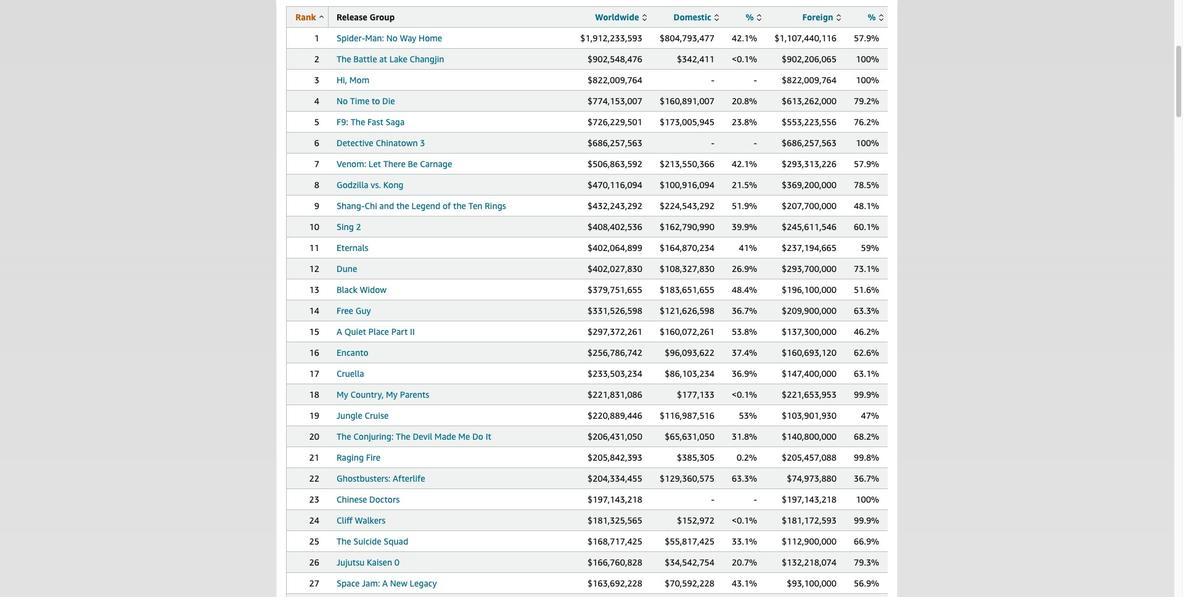 Task type: vqa. For each thing, say whether or not it's contained in the screenshot.


Task type: locate. For each thing, give the bounding box(es) containing it.
% link right foreign link
[[868, 12, 884, 22]]

2 my from the left
[[386, 389, 398, 400]]

the up hi,
[[337, 54, 351, 64]]

black
[[337, 284, 358, 295]]

1 the from the left
[[397, 200, 410, 211]]

0 vertical spatial 36.7%
[[732, 305, 758, 316]]

2 $686,257,563 from the left
[[782, 138, 837, 148]]

2 the from the left
[[453, 200, 466, 211]]

$204,334,455
[[588, 473, 643, 484]]

detective chinatown 3
[[337, 138, 425, 148]]

1 <0.1% from the top
[[732, 54, 758, 64]]

1 horizontal spatial $822,009,764
[[782, 75, 837, 85]]

% for first % link from the right
[[868, 12, 876, 22]]

1 horizontal spatial a
[[383, 578, 388, 589]]

$804,793,477
[[660, 33, 715, 43]]

the down cliff
[[337, 536, 351, 547]]

14
[[309, 305, 320, 316]]

0 horizontal spatial % link
[[746, 12, 762, 22]]

42.1% right $804,793,477
[[732, 33, 758, 43]]

99.9% down 63.1%
[[854, 389, 880, 400]]

ghostbusters:
[[337, 473, 391, 484]]

2 <0.1% from the top
[[732, 389, 758, 400]]

1 % from the left
[[746, 12, 754, 22]]

0 horizontal spatial the
[[397, 200, 410, 211]]

1 99.9% from the top
[[854, 389, 880, 400]]

1 vertical spatial 57.9%
[[854, 159, 880, 169]]

1 horizontal spatial 63.3%
[[854, 305, 880, 316]]

the for suicide
[[337, 536, 351, 547]]

$553,223,556
[[782, 117, 837, 127]]

99.9% for $221,653,953
[[854, 389, 880, 400]]

% link right domestic link
[[746, 12, 762, 22]]

2 right sing
[[356, 221, 361, 232]]

vs.
[[371, 180, 381, 190]]

21
[[309, 452, 320, 463]]

% right domestic link
[[746, 12, 754, 22]]

jungle cruise link
[[337, 410, 389, 421]]

shang-
[[337, 200, 365, 211]]

73.1%
[[854, 263, 880, 274]]

<0.1% up 20.8% in the top right of the page
[[732, 54, 758, 64]]

100% for $197,143,218
[[856, 494, 880, 505]]

a left quiet in the left bottom of the page
[[337, 326, 342, 337]]

$686,257,563 down $553,223,556
[[782, 138, 837, 148]]

1 vertical spatial 3
[[420, 138, 425, 148]]

0 horizontal spatial my
[[337, 389, 348, 400]]

the right of
[[453, 200, 466, 211]]

hi, mom link
[[337, 75, 370, 85]]

<0.1% for $152,972
[[732, 515, 758, 526]]

1 vertical spatial 99.9%
[[854, 515, 880, 526]]

3
[[314, 75, 320, 85], [420, 138, 425, 148]]

2 % from the left
[[868, 12, 876, 22]]

57.9% right $1,107,440,116
[[854, 33, 880, 43]]

my left the parents
[[386, 389, 398, 400]]

1 % link from the left
[[746, 12, 762, 22]]

99.9% for $181,172,593
[[854, 515, 880, 526]]

$297,372,261
[[588, 326, 643, 337]]

42.1% up 21.5%
[[732, 159, 758, 169]]

- up $213,550,366
[[712, 138, 715, 148]]

hi, mom
[[337, 75, 370, 85]]

57.9% for $293,313,226
[[854, 159, 880, 169]]

$331,526,598
[[588, 305, 643, 316]]

2 down 1
[[314, 54, 320, 64]]

$121,626,598
[[660, 305, 715, 316]]

0 vertical spatial 42.1%
[[732, 33, 758, 43]]

1 vertical spatial 36.7%
[[854, 473, 880, 484]]

0 vertical spatial a
[[337, 326, 342, 337]]

23.8%
[[732, 117, 758, 127]]

36.7% up '53.8%'
[[732, 305, 758, 316]]

<0.1% up 33.1%
[[732, 515, 758, 526]]

0 horizontal spatial 36.7%
[[732, 305, 758, 316]]

worldwide
[[595, 12, 640, 22]]

4 100% from the top
[[856, 494, 880, 505]]

2 vertical spatial <0.1%
[[732, 515, 758, 526]]

$206,431,050
[[588, 431, 643, 442]]

% right foreign link
[[868, 12, 876, 22]]

$173,005,945
[[660, 117, 715, 127]]

0 vertical spatial <0.1%
[[732, 54, 758, 64]]

56.9%
[[854, 578, 880, 589]]

0 vertical spatial no
[[387, 33, 398, 43]]

0 horizontal spatial 2
[[314, 54, 320, 64]]

godzilla
[[337, 180, 369, 190]]

3 100% from the top
[[856, 138, 880, 148]]

0 vertical spatial 63.3%
[[854, 305, 880, 316]]

20
[[309, 431, 320, 442]]

$197,143,218 up the $181,172,593
[[782, 494, 837, 505]]

1 horizontal spatial %
[[868, 12, 876, 22]]

1 vertical spatial a
[[383, 578, 388, 589]]

parents
[[400, 389, 430, 400]]

the
[[397, 200, 410, 211], [453, 200, 466, 211]]

1 vertical spatial <0.1%
[[732, 389, 758, 400]]

a left new
[[383, 578, 388, 589]]

99.9% up 66.9%
[[854, 515, 880, 526]]

raging fire link
[[337, 452, 381, 463]]

$822,009,764
[[588, 75, 643, 85], [782, 75, 837, 85]]

0 vertical spatial 99.9%
[[854, 389, 880, 400]]

63.3% down 0.2%
[[732, 473, 758, 484]]

0
[[395, 557, 400, 568]]

1 horizontal spatial % link
[[868, 12, 884, 22]]

1
[[314, 33, 320, 43]]

1 $197,143,218 from the left
[[588, 494, 643, 505]]

0 horizontal spatial %
[[746, 12, 754, 22]]

- down 23.8%
[[754, 138, 758, 148]]

3 up 4
[[314, 75, 320, 85]]

time
[[350, 96, 370, 106]]

0 horizontal spatial 3
[[314, 75, 320, 85]]

48.4%
[[732, 284, 758, 295]]

my country, my parents link
[[337, 389, 430, 400]]

godzilla vs. kong
[[337, 180, 404, 190]]

$822,009,764 up the $613,262,000
[[782, 75, 837, 85]]

1 horizontal spatial my
[[386, 389, 398, 400]]

1 42.1% from the top
[[732, 33, 758, 43]]

2 99.9% from the top
[[854, 515, 880, 526]]

68.2%
[[854, 431, 880, 442]]

$152,972
[[677, 515, 715, 526]]

42.1%
[[732, 33, 758, 43], [732, 159, 758, 169]]

2 42.1% from the top
[[732, 159, 758, 169]]

the down jungle
[[337, 431, 351, 442]]

1 horizontal spatial $197,143,218
[[782, 494, 837, 505]]

0 vertical spatial 3
[[314, 75, 320, 85]]

cruella
[[337, 368, 364, 379]]

36.7% down the 99.8%
[[854, 473, 880, 484]]

0 horizontal spatial no
[[337, 96, 348, 106]]

9
[[314, 200, 320, 211]]

the right "and"
[[397, 200, 410, 211]]

$379,751,655
[[588, 284, 643, 295]]

1 $686,257,563 from the left
[[588, 138, 643, 148]]

my up jungle
[[337, 389, 348, 400]]

dune
[[337, 263, 357, 274]]

2 100% from the top
[[856, 75, 880, 85]]

$408,402,536
[[588, 221, 643, 232]]

man:
[[365, 33, 384, 43]]

43.1%
[[732, 578, 758, 589]]

spider-man: no way home link
[[337, 33, 442, 43]]

place
[[369, 326, 389, 337]]

cruise
[[365, 410, 389, 421]]

0 horizontal spatial 63.3%
[[732, 473, 758, 484]]

the conjuring: the devil made me do it
[[337, 431, 492, 442]]

0.2%
[[737, 452, 758, 463]]

1 vertical spatial 63.3%
[[732, 473, 758, 484]]

$822,009,764 down $902,548,476
[[588, 75, 643, 85]]

made
[[435, 431, 456, 442]]

%
[[746, 12, 754, 22], [868, 12, 876, 22]]

1 vertical spatial no
[[337, 96, 348, 106]]

60.1%
[[854, 221, 880, 232]]

1 57.9% from the top
[[854, 33, 880, 43]]

mom
[[350, 75, 370, 85]]

0 horizontal spatial a
[[337, 326, 342, 337]]

way
[[400, 33, 417, 43]]

3 up the "carnage"
[[420, 138, 425, 148]]

chinese
[[337, 494, 367, 505]]

0 horizontal spatial $822,009,764
[[588, 75, 643, 85]]

the right f9:
[[351, 117, 365, 127]]

0 horizontal spatial $686,257,563
[[588, 138, 643, 148]]

1 horizontal spatial $686,257,563
[[782, 138, 837, 148]]

spider-
[[337, 33, 365, 43]]

$470,116,094
[[588, 180, 643, 190]]

0 vertical spatial 57.9%
[[854, 33, 880, 43]]

kaisen
[[367, 557, 392, 568]]

1 horizontal spatial the
[[453, 200, 466, 211]]

1 horizontal spatial 36.7%
[[854, 473, 880, 484]]

home
[[419, 33, 442, 43]]

jujutsu kaisen 0 link
[[337, 557, 400, 568]]

$726,229,501
[[588, 117, 643, 127]]

$197,143,218
[[588, 494, 643, 505], [782, 494, 837, 505]]

and
[[380, 200, 394, 211]]

$160,693,120
[[782, 347, 837, 358]]

2 57.9% from the top
[[854, 159, 880, 169]]

chi
[[365, 200, 377, 211]]

venom: let there be carnage
[[337, 159, 452, 169]]

$163,692,228
[[588, 578, 643, 589]]

$686,257,563 down $726,229,501
[[588, 138, 643, 148]]

raging
[[337, 452, 364, 463]]

63.3% down 51.6%
[[854, 305, 880, 316]]

<0.1% down 36.9%
[[732, 389, 758, 400]]

space jam: a new legacy link
[[337, 578, 437, 589]]

0 vertical spatial 2
[[314, 54, 320, 64]]

jujutsu
[[337, 557, 365, 568]]

spider-man: no way home
[[337, 33, 442, 43]]

1 vertical spatial 42.1%
[[732, 159, 758, 169]]

1 horizontal spatial 3
[[420, 138, 425, 148]]

$197,143,218 down $204,334,455 at the bottom
[[588, 494, 643, 505]]

the for battle
[[337, 54, 351, 64]]

0 horizontal spatial $197,143,218
[[588, 494, 643, 505]]

36.7%
[[732, 305, 758, 316], [854, 473, 880, 484]]

foreign link
[[803, 12, 841, 22]]

no left way
[[387, 33, 398, 43]]

36.9%
[[732, 368, 758, 379]]

release group
[[337, 12, 395, 22]]

3 <0.1% from the top
[[732, 515, 758, 526]]

dune link
[[337, 263, 357, 274]]

57.9% up the '78.5%' at the right of the page
[[854, 159, 880, 169]]

<0.1%
[[732, 54, 758, 64], [732, 389, 758, 400], [732, 515, 758, 526]]

chinese doctors
[[337, 494, 400, 505]]

1 vertical spatial 2
[[356, 221, 361, 232]]

chinatown
[[376, 138, 418, 148]]

59%
[[861, 242, 880, 253]]

rank
[[296, 12, 316, 22], [296, 12, 316, 22]]

-
[[712, 75, 715, 85], [754, 75, 758, 85], [712, 138, 715, 148], [754, 138, 758, 148], [712, 494, 715, 505], [754, 494, 758, 505]]

1 100% from the top
[[856, 54, 880, 64]]

no left 'time' in the left top of the page
[[337, 96, 348, 106]]

the battle at lake changjin link
[[337, 54, 445, 64]]



Task type: describe. For each thing, give the bounding box(es) containing it.
me
[[459, 431, 470, 442]]

19
[[309, 410, 320, 421]]

eternals
[[337, 242, 369, 253]]

country,
[[351, 389, 384, 400]]

100% for $686,257,563
[[856, 138, 880, 148]]

2 % link from the left
[[868, 12, 884, 22]]

53%
[[739, 410, 758, 421]]

jam:
[[362, 578, 380, 589]]

8
[[314, 180, 320, 190]]

20.8%
[[732, 96, 758, 106]]

$220,889,446
[[588, 410, 643, 421]]

<0.1% for $177,133
[[732, 389, 758, 400]]

the battle at lake changjin
[[337, 54, 445, 64]]

11
[[309, 242, 320, 253]]

suicide
[[354, 536, 382, 547]]

my country, my parents
[[337, 389, 430, 400]]

22
[[309, 473, 320, 484]]

ghostbusters: afterlife
[[337, 473, 425, 484]]

100% for $902,206,065
[[856, 54, 880, 64]]

100% for $822,009,764
[[856, 75, 880, 85]]

domestic link
[[674, 12, 719, 22]]

- down $342,411
[[712, 75, 715, 85]]

51.6%
[[854, 284, 880, 295]]

1 $822,009,764 from the left
[[588, 75, 643, 85]]

41%
[[739, 242, 758, 253]]

hi,
[[337, 75, 347, 85]]

saga
[[386, 117, 405, 127]]

1 horizontal spatial 2
[[356, 221, 361, 232]]

cliff walkers link
[[337, 515, 386, 526]]

free
[[337, 305, 354, 316]]

new
[[390, 578, 408, 589]]

the conjuring: the devil made me do it link
[[337, 431, 492, 442]]

cliff walkers
[[337, 515, 386, 526]]

the suicide squad
[[337, 536, 409, 547]]

$207,700,000
[[782, 200, 837, 211]]

quiet
[[345, 326, 366, 337]]

detective chinatown 3 link
[[337, 138, 425, 148]]

shang-chi and the legend of the ten rings
[[337, 200, 506, 211]]

$162,790,990
[[660, 221, 715, 232]]

17
[[309, 368, 320, 379]]

changjin
[[410, 54, 445, 64]]

2 $197,143,218 from the left
[[782, 494, 837, 505]]

$224,543,292
[[660, 200, 715, 211]]

widow
[[360, 284, 387, 295]]

39.9%
[[732, 221, 758, 232]]

$140,800,000
[[782, 431, 837, 442]]

$205,457,088
[[782, 452, 837, 463]]

$369,200,000
[[782, 180, 837, 190]]

$402,064,899
[[588, 242, 643, 253]]

12
[[309, 263, 320, 274]]

no time to die
[[337, 96, 395, 106]]

worldwide link
[[595, 12, 647, 22]]

godzilla vs. kong link
[[337, 180, 404, 190]]

black widow
[[337, 284, 387, 295]]

$132,218,074
[[782, 557, 837, 568]]

1 horizontal spatial no
[[387, 33, 398, 43]]

$342,411
[[677, 54, 715, 64]]

- down 0.2%
[[754, 494, 758, 505]]

lake
[[390, 54, 408, 64]]

42.1% for $804,793,477
[[732, 33, 758, 43]]

cliff
[[337, 515, 353, 526]]

rings
[[485, 200, 506, 211]]

23
[[309, 494, 320, 505]]

$205,842,393
[[588, 452, 643, 463]]

carnage
[[420, 159, 452, 169]]

conjuring:
[[354, 431, 394, 442]]

$93,100,000
[[787, 578, 837, 589]]

42.1% for $213,550,366
[[732, 159, 758, 169]]

% for second % link from right
[[746, 12, 754, 22]]

the left "devil"
[[396, 431, 411, 442]]

kong
[[384, 180, 404, 190]]

26
[[309, 557, 320, 568]]

eternals link
[[337, 242, 369, 253]]

$100,916,094
[[660, 180, 715, 190]]

66.9%
[[854, 536, 880, 547]]

$177,133
[[677, 389, 715, 400]]

a quiet place part ii
[[337, 326, 415, 337]]

f9: the fast saga
[[337, 117, 405, 127]]

46.2%
[[854, 326, 880, 337]]

$902,548,476
[[588, 54, 643, 64]]

$385,305
[[677, 452, 715, 463]]

2 $822,009,764 from the left
[[782, 75, 837, 85]]

black widow link
[[337, 284, 387, 295]]

sing
[[337, 221, 354, 232]]

$1,107,440,116
[[775, 33, 837, 43]]

57.9% for $1,107,440,116
[[854, 33, 880, 43]]

venom:
[[337, 159, 367, 169]]

62.6%
[[854, 347, 880, 358]]

10
[[309, 221, 320, 232]]

foreign
[[803, 12, 834, 22]]

the for conjuring:
[[337, 431, 351, 442]]

4
[[314, 96, 320, 106]]

battle
[[354, 54, 377, 64]]

- up $152,972
[[712, 494, 715, 505]]

7
[[314, 159, 320, 169]]

- up 20.8% in the top right of the page
[[754, 75, 758, 85]]

1 my from the left
[[337, 389, 348, 400]]

25
[[309, 536, 320, 547]]

sing 2
[[337, 221, 361, 232]]

$432,243,292
[[588, 200, 643, 211]]

<0.1% for $342,411
[[732, 54, 758, 64]]

venom: let there be carnage link
[[337, 159, 452, 169]]

raging fire
[[337, 452, 381, 463]]

guy
[[356, 305, 371, 316]]

15
[[309, 326, 320, 337]]

$55,817,425
[[665, 536, 715, 547]]



